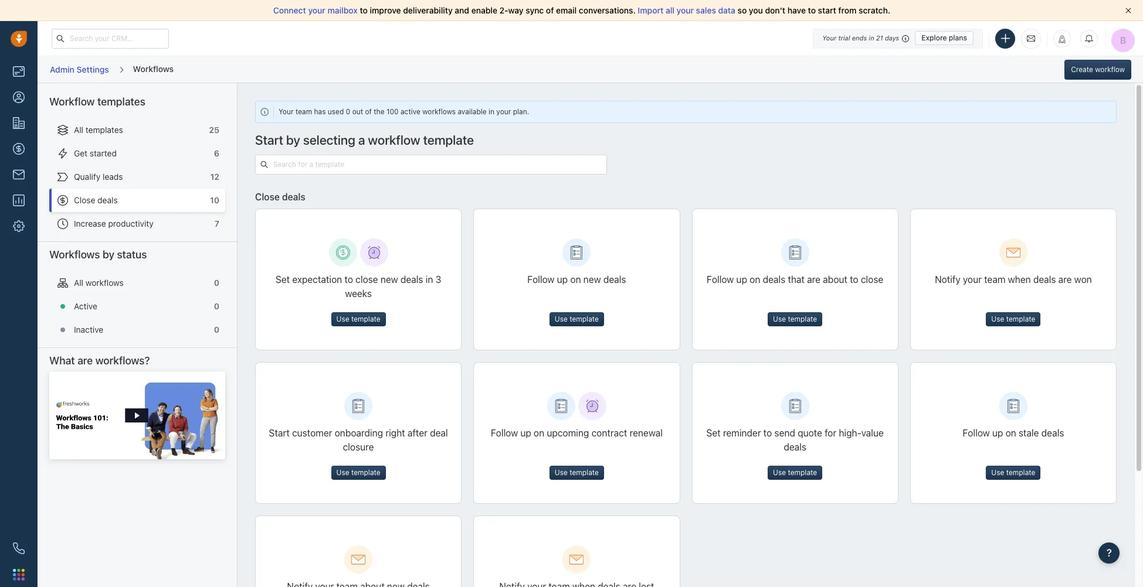 Task type: vqa. For each thing, say whether or not it's contained in the screenshot.
found. at the right of the page
no



Task type: locate. For each thing, give the bounding box(es) containing it.
workflows down workflows by status
[[86, 278, 124, 288]]

1 horizontal spatial set
[[706, 428, 721, 439]]

1 horizontal spatial workflows
[[133, 64, 174, 74]]

0 vertical spatial all
[[74, 125, 83, 135]]

use down closure
[[336, 469, 349, 477]]

template down weeks
[[351, 315, 380, 324]]

use template button for when
[[986, 313, 1041, 327]]

team left when
[[984, 274, 1006, 285]]

after
[[408, 428, 428, 439]]

all up active
[[74, 278, 83, 288]]

0 vertical spatial team
[[296, 107, 312, 116]]

use template down follow up on deals that are about to close
[[773, 315, 817, 324]]

1 vertical spatial workflows
[[86, 278, 124, 288]]

use template button for stale
[[986, 466, 1041, 480]]

1 horizontal spatial new
[[584, 274, 601, 285]]

workflows
[[422, 107, 456, 116], [86, 278, 124, 288]]

set reminder to send quote for high-value deals
[[706, 428, 884, 453]]

set left reminder
[[706, 428, 721, 439]]

import all your sales data link
[[638, 5, 738, 15]]

use template button for upcoming
[[550, 466, 604, 480]]

use down follow up on new deals
[[555, 315, 568, 324]]

0 vertical spatial in
[[869, 34, 874, 42]]

2 new from the left
[[584, 274, 601, 285]]

all
[[666, 5, 675, 15]]

1 vertical spatial workflows
[[49, 249, 100, 261]]

1 horizontal spatial workflow
[[1095, 65, 1125, 74]]

renewal
[[630, 428, 663, 439]]

12
[[210, 172, 219, 182]]

template up "search for a template" text field
[[423, 133, 474, 148]]

to up weeks
[[345, 274, 353, 285]]

use template down follow up on stale deals at the right
[[992, 469, 1036, 477]]

use template button down "follow up on upcoming contract renewal"
[[550, 466, 604, 480]]

new
[[381, 274, 398, 285], [584, 274, 601, 285]]

of left the
[[365, 107, 372, 116]]

set left 'expectation'
[[276, 274, 290, 285]]

0 for all workflows
[[214, 278, 219, 288]]

1 horizontal spatial in
[[489, 107, 494, 116]]

workflows
[[133, 64, 174, 74], [49, 249, 100, 261]]

1 horizontal spatial of
[[546, 5, 554, 15]]

close deals
[[255, 192, 305, 203]]

workflow down 100
[[368, 133, 420, 148]]

1 vertical spatial workflow
[[368, 133, 420, 148]]

use template for upcoming
[[555, 469, 599, 477]]

team
[[296, 107, 312, 116], [984, 274, 1006, 285]]

enable
[[471, 5, 497, 15]]

1 horizontal spatial workflows
[[422, 107, 456, 116]]

up for upcoming
[[521, 428, 531, 439]]

by for selecting
[[286, 133, 300, 148]]

use template button for send
[[768, 466, 822, 480]]

phone element
[[7, 537, 31, 561]]

workflows by status
[[49, 249, 147, 261]]

0 horizontal spatial close
[[356, 274, 378, 285]]

use template button down follow up on deals that are about to close
[[768, 313, 822, 327]]

are left won
[[1059, 274, 1072, 285]]

0 for active
[[214, 301, 219, 311]]

close inside set expectation to close new deals in 3 weeks
[[356, 274, 378, 285]]

start right 25
[[255, 133, 283, 148]]

admin
[[50, 64, 74, 74]]

up
[[557, 274, 568, 285], [736, 274, 747, 285], [521, 428, 531, 439], [992, 428, 1003, 439]]

sync
[[526, 5, 544, 15]]

0
[[346, 107, 350, 116], [214, 278, 219, 288], [214, 301, 219, 311], [214, 325, 219, 335]]

all for all workflows
[[74, 278, 83, 288]]

in right available
[[489, 107, 494, 116]]

use template button for close
[[331, 313, 386, 327]]

all for all templates
[[74, 125, 83, 135]]

a
[[358, 133, 365, 148]]

template for follow up on deals that are about to close
[[788, 315, 817, 324]]

connect your mailbox link
[[273, 5, 360, 15]]

0 for inactive
[[214, 325, 219, 335]]

use template button down follow up on new deals
[[550, 313, 604, 327]]

0 horizontal spatial new
[[381, 274, 398, 285]]

template down set reminder to send quote for high-value deals
[[788, 469, 817, 477]]

template down closure
[[351, 469, 380, 477]]

by for status
[[103, 249, 114, 261]]

1 horizontal spatial close
[[861, 274, 884, 285]]

mailbox
[[328, 5, 358, 15]]

all
[[74, 125, 83, 135], [74, 278, 83, 288]]

1 horizontal spatial by
[[286, 133, 300, 148]]

create workflow link
[[1065, 60, 1132, 79]]

1 vertical spatial your
[[279, 107, 294, 116]]

0 vertical spatial start
[[255, 133, 283, 148]]

selecting
[[303, 133, 355, 148]]

0 vertical spatial templates
[[97, 96, 145, 108]]

send email image
[[1027, 33, 1035, 43]]

0 horizontal spatial workflow
[[368, 133, 420, 148]]

start by selecting a workflow template
[[255, 133, 474, 148]]

2 horizontal spatial in
[[869, 34, 874, 42]]

create
[[1071, 65, 1093, 74]]

in left 21
[[869, 34, 874, 42]]

deals inside set reminder to send quote for high-value deals
[[784, 442, 807, 453]]

all up get
[[74, 125, 83, 135]]

2 vertical spatial in
[[426, 274, 433, 285]]

0 horizontal spatial by
[[103, 249, 114, 261]]

plans
[[949, 33, 967, 42]]

templates
[[97, 96, 145, 108], [86, 125, 123, 135]]

0 vertical spatial of
[[546, 5, 554, 15]]

1 horizontal spatial your
[[822, 34, 837, 42]]

1 new from the left
[[381, 274, 398, 285]]

workflow right create on the right top of page
[[1095, 65, 1125, 74]]

workflows down the increase
[[49, 249, 100, 261]]

are for deals
[[1059, 274, 1072, 285]]

templates up the started
[[86, 125, 123, 135]]

use down weeks
[[336, 315, 349, 324]]

3
[[436, 274, 441, 285]]

of
[[546, 5, 554, 15], [365, 107, 372, 116]]

use template down set reminder to send quote for high-value deals
[[773, 469, 817, 477]]

deals
[[282, 192, 305, 203], [401, 274, 423, 285], [604, 274, 626, 285], [763, 274, 786, 285], [1033, 274, 1056, 285], [1042, 428, 1064, 439], [784, 442, 807, 453]]

template
[[423, 133, 474, 148], [351, 315, 380, 324], [570, 315, 599, 324], [788, 315, 817, 324], [1006, 315, 1036, 324], [351, 469, 380, 477], [570, 469, 599, 477], [788, 469, 817, 477], [1006, 469, 1036, 477]]

your trial ends in 21 days
[[822, 34, 899, 42]]

template down when
[[1006, 315, 1036, 324]]

are right the that
[[807, 274, 821, 285]]

use down set reminder to send quote for high-value deals
[[773, 469, 786, 477]]

set
[[276, 274, 290, 285], [706, 428, 721, 439]]

0 vertical spatial set
[[276, 274, 290, 285]]

use template down follow up on new deals
[[555, 315, 599, 324]]

are right the what
[[77, 355, 93, 367]]

use template button down closure
[[331, 466, 386, 480]]

1 horizontal spatial are
[[807, 274, 821, 285]]

0 vertical spatial by
[[286, 133, 300, 148]]

0 horizontal spatial workflows
[[86, 278, 124, 288]]

1 vertical spatial templates
[[86, 125, 123, 135]]

close
[[255, 192, 280, 203]]

workflow
[[1095, 65, 1125, 74], [368, 133, 420, 148]]

use template for deals
[[773, 315, 817, 324]]

0 vertical spatial workflows
[[133, 64, 174, 74]]

template for follow up on stale deals
[[1006, 469, 1036, 477]]

1 vertical spatial by
[[103, 249, 114, 261]]

use for close
[[336, 315, 349, 324]]

0 vertical spatial workflows
[[422, 107, 456, 116]]

reminder
[[723, 428, 761, 439]]

by
[[286, 133, 300, 148], [103, 249, 114, 261]]

use template down "follow up on upcoming contract renewal"
[[555, 469, 599, 477]]

to
[[360, 5, 368, 15], [808, 5, 816, 15], [345, 274, 353, 285], [850, 274, 859, 285], [764, 428, 772, 439]]

start left customer
[[269, 428, 290, 439]]

improve
[[370, 5, 401, 15]]

your
[[822, 34, 837, 42], [279, 107, 294, 116]]

of right the sync
[[546, 5, 554, 15]]

use for send
[[773, 469, 786, 477]]

25
[[209, 125, 219, 135]]

2-
[[500, 5, 508, 15]]

0 horizontal spatial in
[[426, 274, 433, 285]]

use template
[[336, 315, 380, 324], [555, 315, 599, 324], [773, 315, 817, 324], [992, 315, 1036, 324], [336, 469, 380, 477], [555, 469, 599, 477], [773, 469, 817, 477], [992, 469, 1036, 477]]

0 horizontal spatial set
[[276, 274, 290, 285]]

template down "follow up on upcoming contract renewal"
[[570, 469, 599, 477]]

template down the that
[[788, 315, 817, 324]]

your left plan.
[[496, 107, 511, 116]]

by left selecting
[[286, 133, 300, 148]]

use down the 'notify your team when deals are won'
[[992, 315, 1004, 324]]

workflows down search your crm... text box
[[133, 64, 174, 74]]

scratch.
[[859, 5, 890, 15]]

get started
[[74, 148, 117, 158]]

1 horizontal spatial team
[[984, 274, 1006, 285]]

1 all from the top
[[74, 125, 83, 135]]

you
[[749, 5, 763, 15]]

in left 3
[[426, 274, 433, 285]]

use template button down the 'notify your team when deals are won'
[[986, 313, 1041, 327]]

up for stale
[[992, 428, 1003, 439]]

on for stale
[[1006, 428, 1016, 439]]

for
[[825, 428, 837, 439]]

0 horizontal spatial are
[[77, 355, 93, 367]]

use down upcoming
[[555, 469, 568, 477]]

inactive
[[74, 325, 103, 335]]

your left trial
[[822, 34, 837, 42]]

start for start by selecting a workflow template
[[255, 133, 283, 148]]

conversations.
[[579, 5, 636, 15]]

1 vertical spatial start
[[269, 428, 290, 439]]

6
[[214, 148, 219, 158]]

new inside set expectation to close new deals in 3 weeks
[[381, 274, 398, 285]]

template down follow up on new deals
[[570, 315, 599, 324]]

use template button
[[331, 313, 386, 327], [550, 313, 604, 327], [768, 313, 822, 327], [986, 313, 1041, 327], [331, 466, 386, 480], [550, 466, 604, 480], [768, 466, 822, 480], [986, 466, 1041, 480]]

sales
[[696, 5, 716, 15]]

2 all from the top
[[74, 278, 83, 288]]

close up weeks
[[356, 274, 378, 285]]

set expectation to close new deals in 3 weeks
[[276, 274, 441, 299]]

use template button down weeks
[[331, 313, 386, 327]]

start inside start customer onboarding right after deal closure
[[269, 428, 290, 439]]

use template down weeks
[[336, 315, 380, 324]]

by left status
[[103, 249, 114, 261]]

0 vertical spatial workflow
[[1095, 65, 1125, 74]]

customer
[[292, 428, 332, 439]]

0 horizontal spatial workflows
[[49, 249, 100, 261]]

template for notify your team when deals are won
[[1006, 315, 1036, 324]]

team left has
[[296, 107, 312, 116]]

0 horizontal spatial your
[[279, 107, 294, 116]]

start
[[255, 133, 283, 148], [269, 428, 290, 439]]

use
[[336, 315, 349, 324], [555, 315, 568, 324], [773, 315, 786, 324], [992, 315, 1004, 324], [336, 469, 349, 477], [555, 469, 568, 477], [773, 469, 786, 477], [992, 469, 1004, 477]]

use template down the 'notify your team when deals are won'
[[992, 315, 1036, 324]]

2 horizontal spatial are
[[1059, 274, 1072, 285]]

on for upcoming
[[534, 428, 544, 439]]

use down follow up on deals that are about to close
[[773, 315, 786, 324]]

import
[[638, 5, 664, 15]]

your left has
[[279, 107, 294, 116]]

1 vertical spatial of
[[365, 107, 372, 116]]

1 vertical spatial all
[[74, 278, 83, 288]]

workflows right active
[[422, 107, 456, 116]]

use template down closure
[[336, 469, 380, 477]]

template for start customer onboarding right after deal closure
[[351, 469, 380, 477]]

templates up the all templates
[[97, 96, 145, 108]]

1 close from the left
[[356, 274, 378, 285]]

use template button down follow up on stale deals at the right
[[986, 466, 1041, 480]]

0 vertical spatial your
[[822, 34, 837, 42]]

are
[[807, 274, 821, 285], [1059, 274, 1072, 285], [77, 355, 93, 367]]

to left send
[[764, 428, 772, 439]]

use template button down set reminder to send quote for high-value deals
[[768, 466, 822, 480]]

set inside set reminder to send quote for high-value deals
[[706, 428, 721, 439]]

workflow inside button
[[1095, 65, 1125, 74]]

to inside set reminder to send quote for high-value deals
[[764, 428, 772, 439]]

use down follow up on stale deals at the right
[[992, 469, 1004, 477]]

close right about
[[861, 274, 884, 285]]

in
[[869, 34, 874, 42], [489, 107, 494, 116], [426, 274, 433, 285]]

0 horizontal spatial of
[[365, 107, 372, 116]]

1 vertical spatial set
[[706, 428, 721, 439]]

up for deals
[[736, 274, 747, 285]]

connect
[[273, 5, 306, 15]]

the
[[374, 107, 385, 116]]

template down follow up on stale deals at the right
[[1006, 469, 1036, 477]]

set inside set expectation to close new deals in 3 weeks
[[276, 274, 290, 285]]

workflows for workflows
[[133, 64, 174, 74]]



Task type: describe. For each thing, give the bounding box(es) containing it.
your team has used 0 out of the 100 active workflows available in your plan.
[[279, 107, 529, 116]]

stale
[[1019, 428, 1039, 439]]

follow for follow up on deals that are about to close
[[707, 274, 734, 285]]

1 vertical spatial in
[[489, 107, 494, 116]]

your right notify on the top of the page
[[963, 274, 982, 285]]

use for when
[[992, 315, 1004, 324]]

upcoming
[[547, 428, 589, 439]]

workflows for workflows by status
[[49, 249, 100, 261]]

templates for workflow templates
[[97, 96, 145, 108]]

days
[[885, 34, 899, 42]]

use for right
[[336, 469, 349, 477]]

follow up on new deals
[[527, 274, 626, 285]]

weeks
[[345, 289, 372, 299]]

explore
[[922, 33, 947, 42]]

use for new
[[555, 315, 568, 324]]

deal
[[430, 428, 448, 439]]

freshworks switcher image
[[13, 569, 25, 581]]

notify your team when deals are won
[[935, 274, 1092, 285]]

to right about
[[850, 274, 859, 285]]

set for set reminder to send quote for high-value deals
[[706, 428, 721, 439]]

your for your team has used 0 out of the 100 active workflows available in your plan.
[[279, 107, 294, 116]]

high-
[[839, 428, 862, 439]]

and
[[455, 5, 469, 15]]

phone image
[[13, 543, 25, 555]]

use template for right
[[336, 469, 380, 477]]

when
[[1008, 274, 1031, 285]]

to left start
[[808, 5, 816, 15]]

use template for send
[[773, 469, 817, 477]]

plan.
[[513, 107, 529, 116]]

from
[[838, 5, 857, 15]]

that
[[788, 274, 805, 285]]

available
[[458, 107, 487, 116]]

workflow templates
[[49, 96, 145, 108]]

out
[[352, 107, 363, 116]]

use template for close
[[336, 315, 380, 324]]

qualify leads
[[74, 172, 123, 182]]

send
[[775, 428, 795, 439]]

leads
[[103, 172, 123, 182]]

all workflows
[[74, 278, 124, 288]]

active
[[74, 301, 97, 311]]

all templates
[[74, 125, 123, 135]]

active
[[401, 107, 421, 116]]

trial
[[838, 34, 850, 42]]

your left mailbox
[[308, 5, 325, 15]]

won
[[1074, 274, 1092, 285]]

notify
[[935, 274, 961, 285]]

what are workflows?
[[49, 355, 150, 367]]

are for that
[[807, 274, 821, 285]]

don't
[[765, 5, 786, 15]]

create workflow button
[[1065, 60, 1132, 79]]

21
[[876, 34, 883, 42]]

use template for new
[[555, 315, 599, 324]]

use for stale
[[992, 469, 1004, 477]]

about
[[823, 274, 848, 285]]

expectation
[[292, 274, 342, 285]]

to right mailbox
[[360, 5, 368, 15]]

start for start customer onboarding right after deal closure
[[269, 428, 290, 439]]

workflow
[[49, 96, 95, 108]]

follow for follow up on upcoming contract renewal
[[491, 428, 518, 439]]

get
[[74, 148, 87, 158]]

templates for all templates
[[86, 125, 123, 135]]

1 vertical spatial team
[[984, 274, 1006, 285]]

template for follow up on upcoming contract renewal
[[570, 469, 599, 477]]

admin settings link
[[49, 60, 109, 79]]

so
[[738, 5, 747, 15]]

7
[[215, 219, 219, 229]]

status
[[117, 249, 147, 261]]

follow up on stale deals
[[963, 428, 1064, 439]]

email
[[556, 5, 577, 15]]

use template button for deals
[[768, 313, 822, 327]]

increase
[[74, 219, 106, 229]]

admin settings
[[50, 64, 109, 74]]

your right all
[[677, 5, 694, 15]]

qualify
[[74, 172, 100, 182]]

follow up on deals that are about to close
[[707, 274, 884, 285]]

up for new
[[557, 274, 568, 285]]

use template for stale
[[992, 469, 1036, 477]]

what's new image
[[1058, 35, 1066, 43]]

follow for follow up on stale deals
[[963, 428, 990, 439]]

increase productivity
[[74, 219, 153, 229]]

close image
[[1126, 8, 1132, 13]]

set for set expectation to close new deals in 3 weeks
[[276, 274, 290, 285]]

productivity
[[108, 219, 153, 229]]

Search for a template text field
[[268, 160, 602, 170]]

right
[[386, 428, 405, 439]]

value
[[862, 428, 884, 439]]

your for your trial ends in 21 days
[[822, 34, 837, 42]]

have
[[788, 5, 806, 15]]

create workflow
[[1071, 65, 1125, 74]]

0 horizontal spatial team
[[296, 107, 312, 116]]

use template button for right
[[331, 466, 386, 480]]

100
[[387, 107, 399, 116]]

connect your mailbox to improve deliverability and enable 2-way sync of email conversations. import all your sales data so you don't have to start from scratch.
[[273, 5, 890, 15]]

use for deals
[[773, 315, 786, 324]]

started
[[90, 148, 117, 158]]

way
[[508, 5, 524, 15]]

deals inside set expectation to close new deals in 3 weeks
[[401, 274, 423, 285]]

deliverability
[[403, 5, 453, 15]]

use template button for new
[[550, 313, 604, 327]]

workflows?
[[95, 355, 150, 367]]

ends
[[852, 34, 867, 42]]

to inside set expectation to close new deals in 3 weeks
[[345, 274, 353, 285]]

in inside set expectation to close new deals in 3 weeks
[[426, 274, 433, 285]]

on for deals
[[750, 274, 760, 285]]

follow for follow up on new deals
[[527, 274, 555, 285]]

what
[[49, 355, 75, 367]]

start
[[818, 5, 836, 15]]

follow up on upcoming contract renewal
[[491, 428, 663, 439]]

template for follow up on new deals
[[570, 315, 599, 324]]

start customer onboarding right after deal closure
[[269, 428, 448, 453]]

use template for when
[[992, 315, 1036, 324]]

2 close from the left
[[861, 274, 884, 285]]

Search your CRM... text field
[[52, 28, 169, 48]]

use for upcoming
[[555, 469, 568, 477]]

template for set expectation to close new deals in 3 weeks
[[351, 315, 380, 324]]

template for set reminder to send quote for high-value deals
[[788, 469, 817, 477]]

contract
[[592, 428, 627, 439]]

used
[[328, 107, 344, 116]]

closure
[[343, 442, 374, 453]]

on for new
[[570, 274, 581, 285]]

onboarding
[[335, 428, 383, 439]]

quote
[[798, 428, 822, 439]]

settings
[[77, 64, 109, 74]]

explore plans link
[[915, 31, 974, 45]]

data
[[718, 5, 736, 15]]



